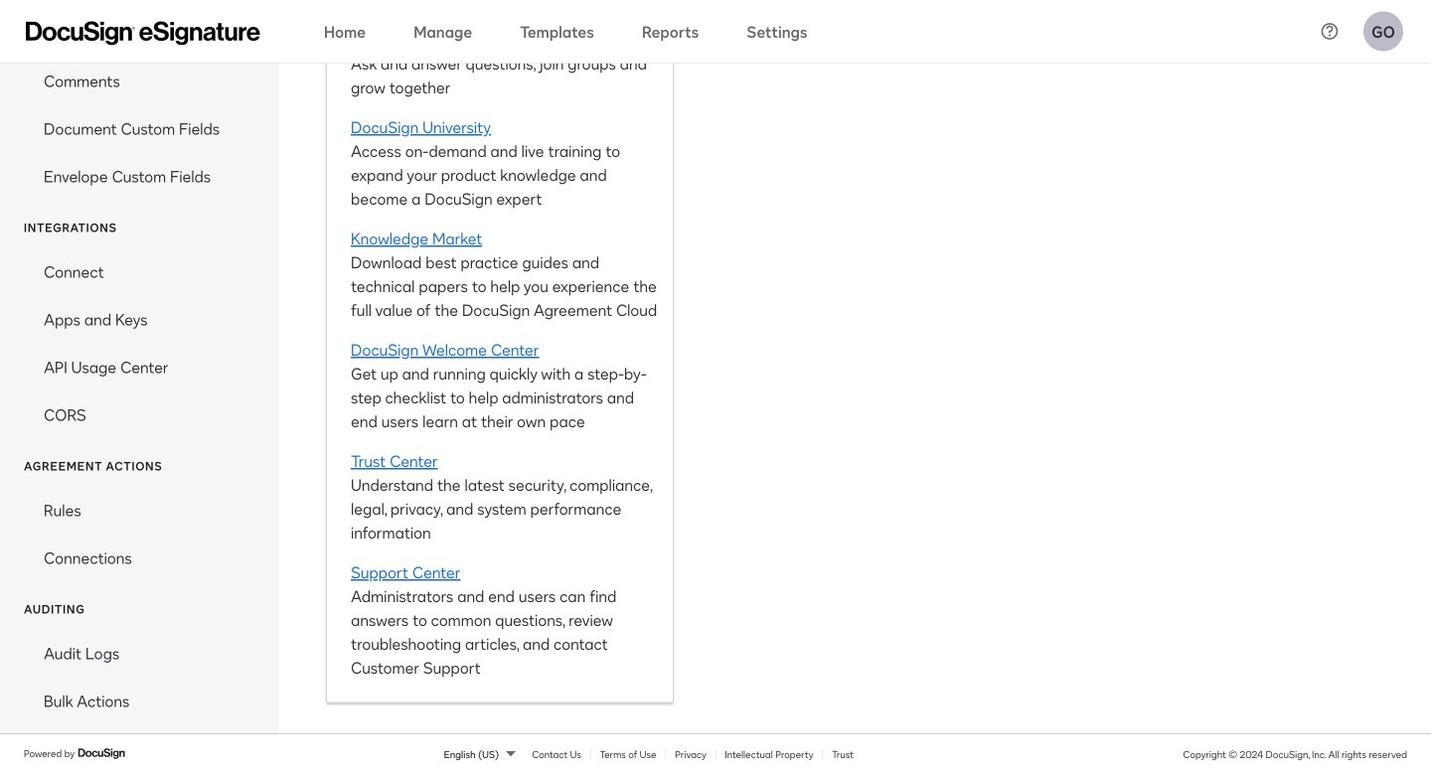 Task type: vqa. For each thing, say whether or not it's contained in the screenshot.
Hard Cost Savings per Document image
no



Task type: locate. For each thing, give the bounding box(es) containing it.
signing and sending element
[[0, 0, 278, 200]]

agreement actions element
[[0, 486, 278, 582]]

docusign admin image
[[26, 21, 260, 45]]



Task type: describe. For each thing, give the bounding box(es) containing it.
integrations element
[[0, 248, 278, 438]]

docusign image
[[78, 746, 127, 762]]

auditing element
[[0, 629, 278, 725]]



